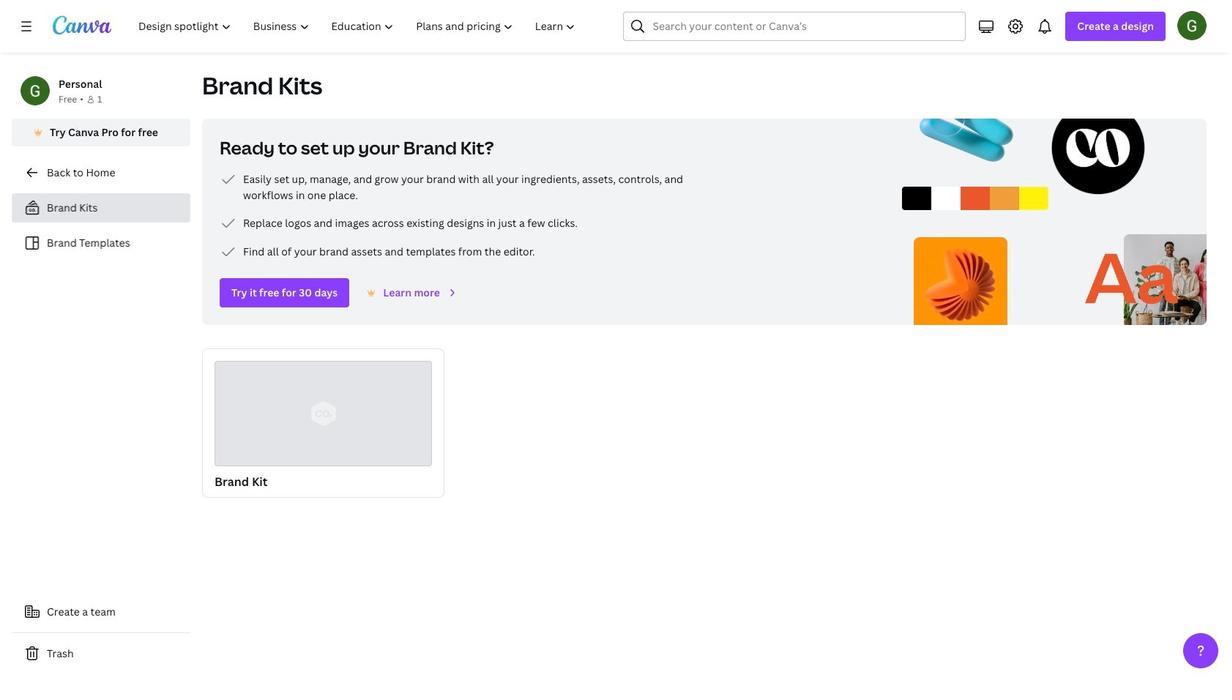 Task type: vqa. For each thing, say whether or not it's contained in the screenshot.
right list
yes



Task type: locate. For each thing, give the bounding box(es) containing it.
None search field
[[624, 12, 967, 41]]

gary orlando image
[[1178, 11, 1207, 40]]

list
[[220, 171, 689, 261], [12, 193, 190, 258]]



Task type: describe. For each thing, give the bounding box(es) containing it.
0 horizontal spatial list
[[12, 193, 190, 258]]

top level navigation element
[[129, 12, 589, 41]]

Search search field
[[653, 12, 937, 40]]

1 horizontal spatial list
[[220, 171, 689, 261]]



